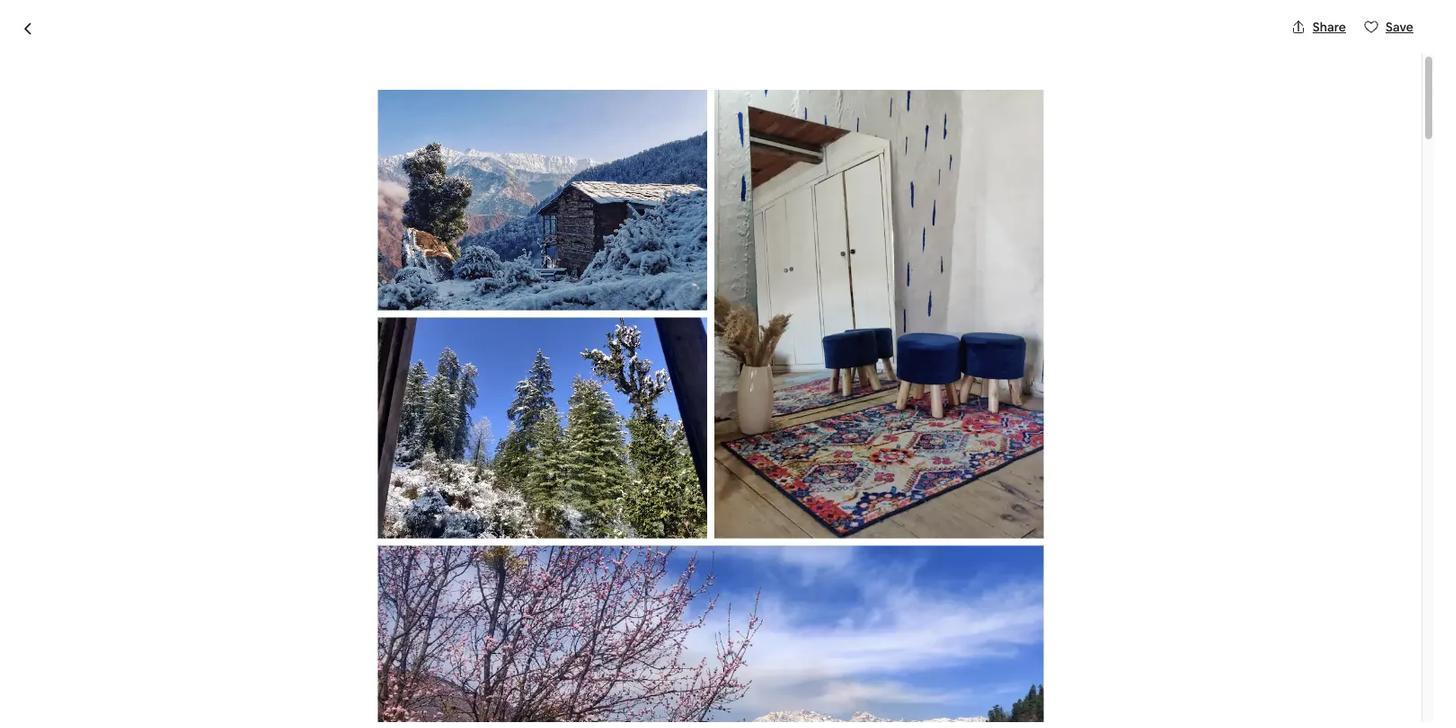 Task type: describe. For each thing, give the bounding box(es) containing it.
in
[[266, 595, 283, 621]]

or
[[698, 657, 711, 673]]

the
[[462, 92, 499, 122]]

sooty's hideout ~ beat the blues room image 4 image
[[970, 171, 1214, 359]]

host
[[667, 657, 695, 673]]

hosted
[[394, 595, 459, 621]]

home
[[730, 673, 764, 689]]

sooty's hideout ~ beat the blues room shangarh, himachal pradesh, india
[[208, 92, 632, 147]]

shared bathroom
[[467, 665, 570, 681]]

host or others may share home
[[667, 657, 764, 689]]

pradesh,
[[392, 130, 443, 147]]

save
[[1386, 19, 1414, 35]]

shangarh,
[[273, 130, 332, 147]]

may
[[667, 673, 692, 689]]

0 horizontal spatial room
[[208, 595, 262, 621]]

$913 aud total before taxes
[[901, 599, 1006, 641]]

india
[[446, 130, 475, 147]]

shangarh, himachal pradesh, india button
[[273, 128, 475, 149]]

dialog containing share
[[0, 0, 1435, 724]]



Task type: vqa. For each thing, say whether or not it's contained in the screenshot.
the add to wishlist: monterey park, california icon at the top of the page
no



Task type: locate. For each thing, give the bounding box(es) containing it.
blues
[[504, 92, 563, 122]]

dialog
[[0, 0, 1435, 724]]

shared
[[467, 665, 508, 681]]

by
[[463, 595, 486, 621]]

1 horizontal spatial room
[[568, 92, 632, 122]]

sooty's hideout ~ beat the blues room image 5 image
[[970, 366, 1214, 547]]

1 vertical spatial room
[[208, 595, 262, 621]]

11/9/2023 button
[[901, 663, 1191, 713]]

listing image 2 image
[[715, 90, 1044, 539], [715, 90, 1044, 539]]

room inside sooty's hideout ~ beat the blues room shangarh, himachal pradesh, india
[[568, 92, 632, 122]]

beat
[[407, 92, 457, 122]]

~
[[388, 92, 402, 122]]

sooty's hideout ~ beat the blues room image 1 image
[[208, 171, 711, 547]]

share
[[1313, 19, 1346, 35]]

hideout
[[294, 92, 383, 122]]

taxes
[[974, 625, 1006, 641]]

listing image 1 image
[[378, 90, 707, 311], [378, 90, 707, 311]]

0 vertical spatial room
[[568, 92, 632, 122]]

sooty's hideout ~ beat the blues room image 2 image
[[718, 171, 963, 359]]

room left in
[[208, 595, 262, 621]]

sooty's
[[208, 92, 289, 122]]

room
[[568, 92, 632, 122], [208, 595, 262, 621]]

shagun
[[491, 595, 560, 621]]

sooty's hideout ~ beat the blues room image 3 image
[[718, 366, 963, 547]]

himachal
[[335, 130, 390, 147]]

shagun image
[[759, 591, 795, 626], [759, 591, 795, 626]]

share button
[[1284, 12, 1354, 42]]

listing image 3 image
[[378, 318, 707, 539], [378, 318, 707, 539]]

share
[[695, 673, 727, 689]]

room in a farm stay hosted by shagun
[[208, 595, 560, 621]]

bathroom
[[511, 665, 570, 681]]

listing image 4 image
[[378, 546, 1044, 724], [378, 546, 1044, 724]]

$913 aud
[[901, 599, 992, 624]]

None search field
[[553, 14, 869, 58]]

room right 'blues'
[[568, 92, 632, 122]]

a
[[287, 595, 298, 621]]

farm
[[302, 595, 346, 621]]

others
[[713, 657, 752, 673]]

save button
[[1357, 12, 1421, 42]]

stay
[[350, 595, 390, 621]]

11/9/2023
[[912, 686, 969, 702]]

before
[[933, 625, 972, 641]]

total
[[901, 625, 930, 641]]



